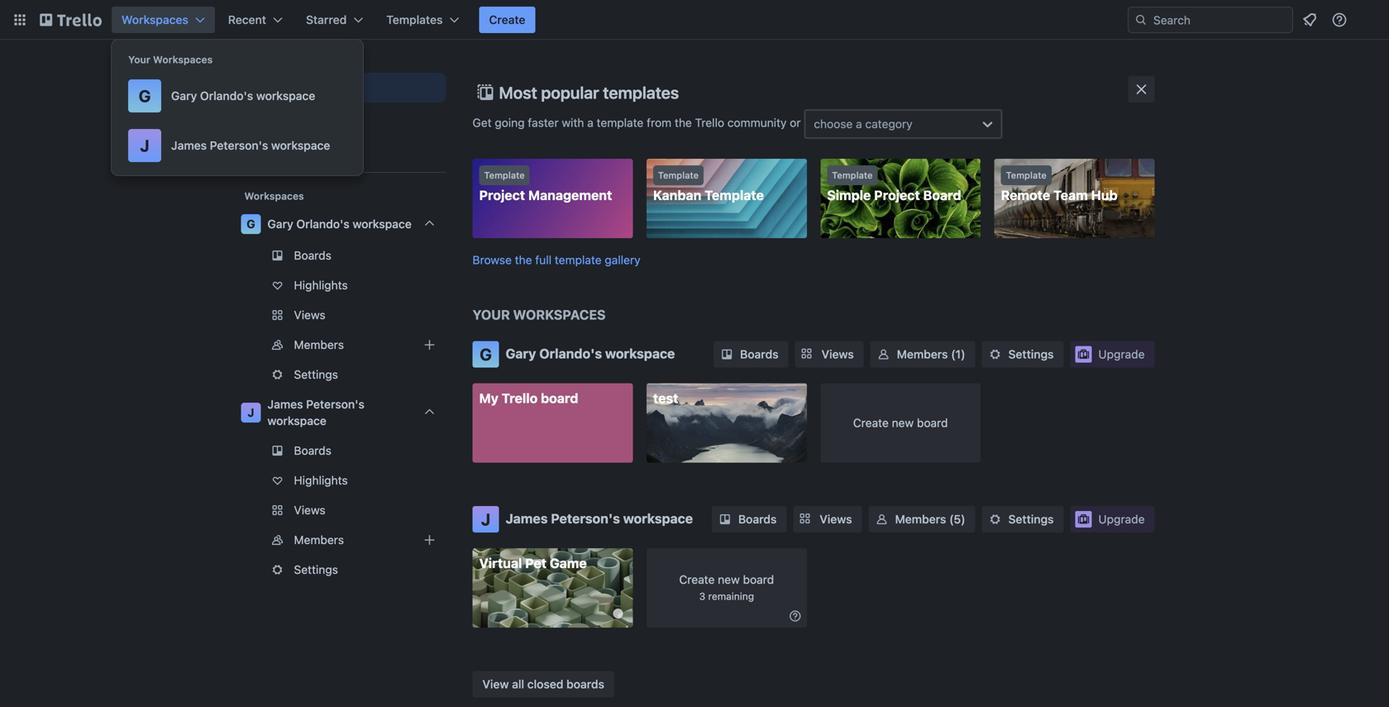 Task type: describe. For each thing, give the bounding box(es) containing it.
1 horizontal spatial j
[[248, 406, 254, 419]]

gary for workspaces
[[268, 217, 293, 231]]

upgrade button for j
[[1071, 506, 1155, 533]]

gary orlando (garyorlando) image
[[1360, 10, 1380, 30]]

Search field
[[1148, 7, 1293, 32]]

2 horizontal spatial gary
[[506, 346, 536, 361]]

orlando's for workspaces
[[297, 217, 350, 231]]

g for your workspaces
[[139, 86, 151, 105]]

0 vertical spatial james peterson's workspace
[[171, 139, 330, 152]]

remote
[[1001, 187, 1051, 203]]

0 notifications image
[[1300, 10, 1320, 30]]

view
[[483, 677, 509, 691]]

browse
[[473, 253, 512, 267]]

g for workspaces
[[247, 217, 255, 231]]

board for my trello board
[[541, 390, 579, 406]]

browse the full template gallery link
[[473, 253, 641, 267]]

your workspaces
[[128, 54, 213, 65]]

virtual pet game
[[479, 555, 587, 571]]

board image
[[241, 78, 261, 98]]

highlights for peterson's
[[294, 474, 348, 487]]

sm image right (5)
[[987, 511, 1004, 528]]

closed
[[527, 677, 564, 691]]

board for create new board
[[917, 416, 948, 430]]

create button
[[479, 7, 536, 33]]

2 vertical spatial peterson's
[[551, 511, 620, 526]]

all
[[512, 677, 524, 691]]

most popular templates
[[499, 83, 679, 102]]

home
[[268, 147, 300, 160]]

board
[[923, 187, 962, 203]]

kanban
[[653, 187, 702, 203]]

pet
[[525, 555, 547, 571]]

view all closed boards
[[483, 677, 605, 691]]

boards
[[567, 677, 605, 691]]

workspaces inside dropdown button
[[122, 13, 188, 26]]

project inside 'template simple project board'
[[874, 187, 920, 203]]

gary orlando's workspace for your workspaces
[[171, 89, 315, 103]]

browse the full template gallery
[[473, 253, 641, 267]]

(1)
[[951, 347, 966, 361]]

popular
[[541, 83, 599, 102]]

create for create
[[489, 13, 526, 26]]

template for simple
[[832, 170, 873, 181]]

1 vertical spatial template
[[555, 253, 602, 267]]

create for create new board 3 remaining
[[679, 573, 715, 586]]

1 vertical spatial the
[[515, 253, 532, 267]]

2 vertical spatial j
[[481, 509, 491, 529]]

gallery
[[605, 253, 641, 267]]

sm image right (1)
[[987, 346, 1004, 363]]

primary element
[[0, 0, 1390, 40]]

with
[[562, 116, 584, 130]]

new for create new board 3 remaining
[[718, 573, 740, 586]]

search image
[[1135, 13, 1148, 26]]

2 horizontal spatial james
[[506, 511, 548, 526]]

starred
[[306, 13, 347, 26]]

most
[[499, 83, 537, 102]]

test
[[653, 390, 679, 406]]

templates
[[386, 13, 443, 26]]

create new board
[[853, 416, 948, 430]]

highlights link for orlando's
[[234, 272, 446, 299]]

choose a category
[[814, 117, 913, 131]]

open information menu image
[[1332, 12, 1348, 28]]

members link for orlando's
[[234, 332, 446, 358]]

highlights link for peterson's
[[234, 467, 446, 494]]

recent
[[228, 13, 266, 26]]

0 horizontal spatial a
[[587, 116, 594, 130]]

sm image left members (5)
[[874, 511, 890, 528]]

simple
[[827, 187, 871, 203]]

members (5)
[[895, 512, 966, 526]]

home image
[[241, 144, 261, 164]]

choose
[[814, 117, 853, 131]]

sm image for j
[[717, 511, 734, 528]]

template for project
[[484, 170, 525, 181]]

template right kanban
[[705, 187, 764, 203]]

2 vertical spatial orlando's
[[539, 346, 602, 361]]

category
[[866, 117, 913, 131]]

template for remote
[[1006, 170, 1047, 181]]

0 vertical spatial template
[[597, 116, 644, 130]]

2 horizontal spatial g
[[480, 344, 492, 364]]

team
[[1054, 187, 1088, 203]]

1 horizontal spatial a
[[856, 117, 862, 131]]

members (1)
[[897, 347, 966, 361]]

3
[[699, 591, 706, 602]]

add image for james peterson's workspace
[[420, 530, 440, 550]]



Task type: locate. For each thing, give the bounding box(es) containing it.
1 vertical spatial j
[[248, 406, 254, 419]]

0 vertical spatial trello
[[695, 116, 725, 130]]

2 vertical spatial james
[[506, 511, 548, 526]]

upgrade for g
[[1099, 347, 1145, 361]]

highlights link
[[234, 272, 446, 299], [234, 467, 446, 494]]

0 horizontal spatial create
[[489, 13, 526, 26]]

view all closed boards button
[[473, 671, 614, 698]]

my trello board link
[[473, 383, 633, 463]]

1 vertical spatial james
[[268, 397, 303, 411]]

a right with in the top left of the page
[[587, 116, 594, 130]]

new for create new board
[[892, 416, 914, 430]]

1 horizontal spatial peterson's
[[306, 397, 365, 411]]

0 horizontal spatial new
[[718, 573, 740, 586]]

test link
[[647, 383, 807, 463]]

template inside template remote team hub
[[1006, 170, 1047, 181]]

2 vertical spatial g
[[480, 344, 492, 364]]

create inside "button"
[[489, 13, 526, 26]]

create new board 3 remaining
[[679, 573, 774, 602]]

0 vertical spatial peterson's
[[210, 139, 268, 152]]

0 vertical spatial gary
[[171, 89, 197, 103]]

0 vertical spatial new
[[892, 416, 914, 430]]

0 horizontal spatial trello
[[502, 390, 538, 406]]

2 horizontal spatial board
[[917, 416, 948, 430]]

1 vertical spatial trello
[[502, 390, 538, 406]]

james peterson's workspace
[[171, 139, 330, 152], [268, 397, 365, 428], [506, 511, 693, 526]]

0 vertical spatial gary orlando's workspace
[[171, 89, 315, 103]]

1 vertical spatial create
[[853, 416, 889, 430]]

settings link
[[982, 341, 1064, 368], [234, 361, 446, 388], [982, 506, 1064, 533], [234, 557, 446, 583]]

2 horizontal spatial peterson's
[[551, 511, 620, 526]]

2 vertical spatial board
[[743, 573, 774, 586]]

1 vertical spatial workspaces
[[153, 54, 213, 65]]

0 vertical spatial orlando's
[[200, 89, 253, 103]]

gary orlando's workspace up home image
[[171, 89, 315, 103]]

1 vertical spatial sm image
[[717, 511, 734, 528]]

2 vertical spatial gary
[[506, 346, 536, 361]]

2 horizontal spatial j
[[481, 509, 491, 529]]

1 horizontal spatial the
[[675, 116, 692, 130]]

1 vertical spatial peterson's
[[306, 397, 365, 411]]

upgrade
[[1099, 347, 1145, 361], [1099, 512, 1145, 526]]

workspaces
[[513, 307, 606, 323]]

members link
[[234, 332, 446, 358], [234, 527, 446, 553]]

1 vertical spatial g
[[247, 217, 255, 231]]

1 highlights from the top
[[294, 278, 348, 292]]

highlights for orlando's
[[294, 278, 348, 292]]

workspaces right your
[[153, 54, 213, 65]]

full
[[535, 253, 552, 267]]

views link
[[234, 302, 446, 328], [795, 341, 864, 368], [234, 497, 446, 524], [793, 506, 862, 533]]

game
[[550, 555, 587, 571]]

my
[[479, 390, 499, 406]]

views
[[294, 308, 326, 322], [822, 347, 854, 361], [294, 503, 326, 517], [820, 512, 852, 526]]

board right my
[[541, 390, 579, 406]]

sm image for g
[[719, 346, 735, 363]]

members
[[294, 338, 344, 352], [897, 347, 948, 361], [895, 512, 946, 526], [294, 533, 344, 547]]

template down templates
[[597, 116, 644, 130]]

james
[[171, 139, 207, 152], [268, 397, 303, 411], [506, 511, 548, 526]]

new inside create new board 3 remaining
[[718, 573, 740, 586]]

2 upgrade from the top
[[1099, 512, 1145, 526]]

0 vertical spatial add image
[[420, 335, 440, 355]]

template kanban template
[[653, 170, 764, 203]]

boards link
[[234, 73, 446, 103], [234, 242, 446, 269], [714, 341, 789, 368], [234, 438, 446, 464], [712, 506, 787, 533]]

1 horizontal spatial james
[[268, 397, 303, 411]]

create
[[489, 13, 526, 26], [853, 416, 889, 430], [679, 573, 715, 586]]

add image for gary orlando's workspace
[[420, 335, 440, 355]]

1 upgrade button from the top
[[1071, 341, 1155, 368]]

from
[[647, 116, 672, 130]]

orlando's for your workspaces
[[200, 89, 253, 103]]

0 horizontal spatial james
[[171, 139, 207, 152]]

create inside create new board 3 remaining
[[679, 573, 715, 586]]

0 vertical spatial highlights link
[[234, 272, 446, 299]]

templates button
[[377, 7, 469, 33]]

2 highlights from the top
[[294, 474, 348, 487]]

1 horizontal spatial trello
[[695, 116, 725, 130]]

templates
[[603, 83, 679, 102]]

workspaces up "your workspaces"
[[122, 13, 188, 26]]

workspace
[[256, 89, 315, 103], [271, 139, 330, 152], [353, 217, 412, 231], [605, 346, 675, 361], [268, 414, 327, 428], [623, 511, 693, 526]]

0 vertical spatial create
[[489, 13, 526, 26]]

gary for your workspaces
[[171, 89, 197, 103]]

your
[[473, 307, 510, 323]]

1 vertical spatial gary orlando's workspace
[[268, 217, 412, 231]]

virtual
[[479, 555, 522, 571]]

orlando's up home image
[[200, 89, 253, 103]]

1 horizontal spatial g
[[247, 217, 255, 231]]

1 horizontal spatial project
[[874, 187, 920, 203]]

workspaces
[[122, 13, 188, 26], [153, 54, 213, 65], [244, 190, 304, 202]]

0 horizontal spatial the
[[515, 253, 532, 267]]

trello
[[695, 116, 725, 130], [502, 390, 538, 406]]

remaining
[[708, 591, 754, 602]]

get
[[473, 116, 492, 130]]

template up remote at the top of page
[[1006, 170, 1047, 181]]

template up simple
[[832, 170, 873, 181]]

project left board
[[874, 187, 920, 203]]

upgrade for j
[[1099, 512, 1145, 526]]

g
[[139, 86, 151, 105], [247, 217, 255, 231], [480, 344, 492, 364]]

1 vertical spatial upgrade
[[1099, 512, 1145, 526]]

upgrade button for g
[[1071, 341, 1155, 368]]

gary orlando's workspace
[[171, 89, 315, 103], [268, 217, 412, 231], [506, 346, 675, 361]]

workspace inside james peterson's workspace
[[268, 414, 327, 428]]

2 upgrade button from the top
[[1071, 506, 1155, 533]]

1 vertical spatial james peterson's workspace
[[268, 397, 365, 428]]

workspaces down home
[[244, 190, 304, 202]]

going
[[495, 116, 525, 130]]

settings
[[1009, 347, 1054, 361], [294, 368, 338, 381], [1009, 512, 1054, 526], [294, 563, 338, 576]]

0 horizontal spatial peterson's
[[210, 139, 268, 152]]

2 members link from the top
[[234, 527, 446, 553]]

board
[[541, 390, 579, 406], [917, 416, 948, 430], [743, 573, 774, 586]]

gary orlando's workspace down workspaces
[[506, 346, 675, 361]]

1 upgrade from the top
[[1099, 347, 1145, 361]]

2 vertical spatial gary orlando's workspace
[[506, 346, 675, 361]]

my trello board
[[479, 390, 579, 406]]

board up remaining
[[743, 573, 774, 586]]

(5)
[[950, 512, 966, 526]]

project
[[479, 187, 525, 203], [874, 187, 920, 203]]

1 horizontal spatial board
[[743, 573, 774, 586]]

hub
[[1091, 187, 1118, 203]]

template project management
[[479, 170, 612, 203]]

or
[[790, 116, 801, 130]]

a
[[587, 116, 594, 130], [856, 117, 862, 131]]

add image
[[420, 335, 440, 355], [420, 530, 440, 550]]

highlights
[[294, 278, 348, 292], [294, 474, 348, 487]]

2 vertical spatial james peterson's workspace
[[506, 511, 693, 526]]

there is new activity on this board. image
[[613, 609, 623, 619]]

gary down "your workspaces"
[[171, 89, 197, 103]]

2 project from the left
[[874, 187, 920, 203]]

j
[[140, 136, 149, 155], [248, 406, 254, 419], [481, 509, 491, 529]]

get going faster with a template from the trello community or
[[473, 116, 804, 130]]

0 vertical spatial board
[[541, 390, 579, 406]]

0 horizontal spatial g
[[139, 86, 151, 105]]

0 vertical spatial james
[[171, 139, 207, 152]]

peterson's
[[210, 139, 268, 152], [306, 397, 365, 411], [551, 511, 620, 526]]

2 vertical spatial create
[[679, 573, 715, 586]]

workspaces button
[[112, 7, 215, 33]]

the
[[675, 116, 692, 130], [515, 253, 532, 267]]

a right choose
[[856, 117, 862, 131]]

1 vertical spatial highlights
[[294, 474, 348, 487]]

members link for peterson's
[[234, 527, 446, 553]]

1 horizontal spatial create
[[679, 573, 715, 586]]

1 highlights link from the top
[[234, 272, 446, 299]]

upgrade button
[[1071, 341, 1155, 368], [1071, 506, 1155, 533]]

1 vertical spatial add image
[[420, 530, 440, 550]]

0 horizontal spatial j
[[140, 136, 149, 155]]

template up kanban
[[658, 170, 699, 181]]

template right full
[[555, 253, 602, 267]]

management
[[528, 187, 612, 203]]

1 vertical spatial board
[[917, 416, 948, 430]]

board for create new board 3 remaining
[[743, 573, 774, 586]]

0 vertical spatial highlights
[[294, 278, 348, 292]]

template simple project board
[[827, 170, 962, 203]]

0 vertical spatial the
[[675, 116, 692, 130]]

0 horizontal spatial board
[[541, 390, 579, 406]]

recent button
[[218, 7, 293, 33]]

template inside 'template simple project board'
[[832, 170, 873, 181]]

your
[[128, 54, 150, 65]]

trello left community
[[695, 116, 725, 130]]

the left full
[[515, 253, 532, 267]]

sm image
[[719, 346, 735, 363], [717, 511, 734, 528], [787, 608, 804, 624]]

template inside template project management
[[484, 170, 525, 181]]

faster
[[528, 116, 559, 130]]

community
[[728, 116, 787, 130]]

project up browse
[[479, 187, 525, 203]]

0 vertical spatial j
[[140, 136, 149, 155]]

2 horizontal spatial orlando's
[[539, 346, 602, 361]]

1 members link from the top
[[234, 332, 446, 358]]

1 horizontal spatial orlando's
[[297, 217, 350, 231]]

0 vertical spatial upgrade
[[1099, 347, 1145, 361]]

new up remaining
[[718, 573, 740, 586]]

board inside "my trello board" link
[[541, 390, 579, 406]]

gary orlando's workspace for workspaces
[[268, 217, 412, 231]]

0 vertical spatial upgrade button
[[1071, 341, 1155, 368]]

1 horizontal spatial new
[[892, 416, 914, 430]]

1 vertical spatial upgrade button
[[1071, 506, 1155, 533]]

2 vertical spatial sm image
[[787, 608, 804, 624]]

0 vertical spatial g
[[139, 86, 151, 105]]

gary down home
[[268, 217, 293, 231]]

0 horizontal spatial orlando's
[[200, 89, 253, 103]]

orlando's down home link
[[297, 217, 350, 231]]

template remote team hub
[[1001, 170, 1118, 203]]

template for kanban
[[658, 170, 699, 181]]

1 add image from the top
[[420, 335, 440, 355]]

home link
[[234, 139, 446, 169]]

create for create new board
[[853, 416, 889, 430]]

0 vertical spatial members link
[[234, 332, 446, 358]]

0 vertical spatial sm image
[[719, 346, 735, 363]]

virtual pet game link
[[473, 548, 633, 628]]

2 horizontal spatial create
[[853, 416, 889, 430]]

sm image left members (1)
[[876, 346, 892, 363]]

trello right my
[[502, 390, 538, 406]]

0 vertical spatial workspaces
[[122, 13, 188, 26]]

sm image
[[876, 346, 892, 363], [987, 346, 1004, 363], [874, 511, 890, 528], [987, 511, 1004, 528]]

0 horizontal spatial gary
[[171, 89, 197, 103]]

template
[[597, 116, 644, 130], [555, 253, 602, 267]]

board inside create new board 3 remaining
[[743, 573, 774, 586]]

gary orlando's workspace down home link
[[268, 217, 412, 231]]

1 project from the left
[[479, 187, 525, 203]]

gary down your workspaces
[[506, 346, 536, 361]]

1 vertical spatial highlights link
[[234, 467, 446, 494]]

2 vertical spatial workspaces
[[244, 190, 304, 202]]

new down members (1)
[[892, 416, 914, 430]]

2 highlights link from the top
[[234, 467, 446, 494]]

1 vertical spatial new
[[718, 573, 740, 586]]

1 vertical spatial orlando's
[[297, 217, 350, 231]]

starred button
[[296, 7, 373, 33]]

the right from
[[675, 116, 692, 130]]

template down the going
[[484, 170, 525, 181]]

your workspaces
[[473, 307, 606, 323]]

1 vertical spatial gary
[[268, 217, 293, 231]]

1 horizontal spatial gary
[[268, 217, 293, 231]]

new
[[892, 416, 914, 430], [718, 573, 740, 586]]

orlando's
[[200, 89, 253, 103], [297, 217, 350, 231], [539, 346, 602, 361]]

1 vertical spatial members link
[[234, 527, 446, 553]]

board down members (1)
[[917, 416, 948, 430]]

back to home image
[[40, 7, 102, 33]]

gary
[[171, 89, 197, 103], [268, 217, 293, 231], [506, 346, 536, 361]]

boards
[[268, 81, 306, 94], [294, 249, 332, 262], [740, 347, 779, 361], [294, 444, 332, 457], [739, 512, 777, 526]]

2 add image from the top
[[420, 530, 440, 550]]

project inside template project management
[[479, 187, 525, 203]]

orlando's down workspaces
[[539, 346, 602, 361]]

0 horizontal spatial project
[[479, 187, 525, 203]]



Task type: vqa. For each thing, say whether or not it's contained in the screenshot.
board related to Create new board
yes



